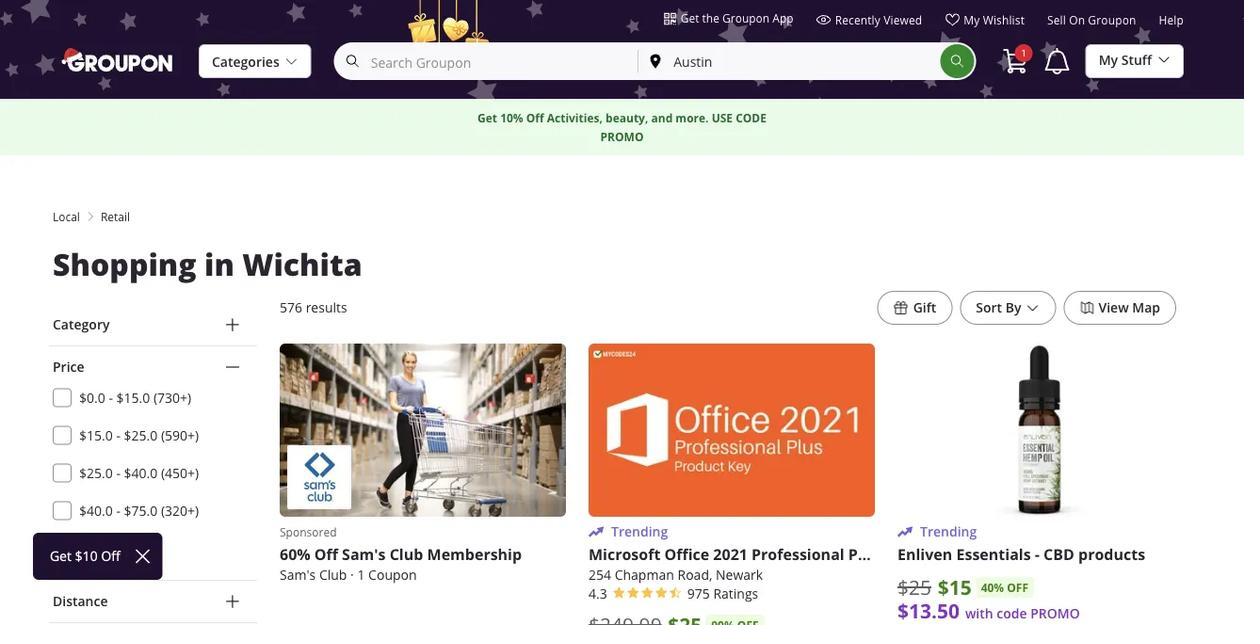 Task type: locate. For each thing, give the bounding box(es) containing it.
1 horizontal spatial $25.0
[[124, 427, 158, 444]]

0 vertical spatial promo
[[601, 129, 644, 145]]

- for $40.0
[[116, 502, 120, 520]]

ratings
[[714, 585, 759, 603]]

1 horizontal spatial trending
[[920, 523, 977, 541]]

0 horizontal spatial promo
[[601, 129, 644, 145]]

gift
[[914, 299, 937, 317]]

1 inside sponsored 60% off sam's club membership sam's club    ·    1 coupon
[[357, 567, 365, 584]]

1 vertical spatial $25.0
[[79, 464, 113, 482]]

off inside "get 10% off activities, beauty, and more. use code promo"
[[526, 110, 544, 126]]

0 vertical spatial $40.0
[[124, 464, 158, 482]]

get left the
[[681, 10, 699, 25]]

price list
[[53, 387, 257, 565]]

my stuff button
[[1086, 43, 1184, 78]]

1 horizontal spatial my
[[1099, 51, 1118, 69]]

254
[[589, 567, 611, 584]]

0 horizontal spatial groupon
[[723, 10, 770, 25]]

club left ·
[[319, 567, 347, 584]]

coupon
[[368, 567, 417, 584]]

stuff
[[1122, 51, 1152, 69]]

1 vertical spatial sam's
[[280, 567, 316, 584]]

1 horizontal spatial club
[[390, 544, 423, 565]]

sponsored
[[280, 525, 337, 540]]

on
[[1069, 13, 1085, 28]]

0 vertical spatial my
[[964, 12, 980, 27]]

$15
[[938, 574, 972, 601]]

trending up the microsoft
[[611, 523, 668, 541]]

trending
[[611, 523, 668, 541], [920, 523, 977, 541]]

1 left notifications inbox image on the right top of the page
[[1022, 47, 1027, 59]]

1 horizontal spatial get
[[681, 10, 699, 25]]

1 horizontal spatial 1
[[1022, 47, 1027, 59]]

1 horizontal spatial off
[[526, 110, 544, 126]]

0 vertical spatial 1
[[1022, 47, 1027, 59]]

1 vertical spatial 1
[[357, 567, 365, 584]]

0 horizontal spatial off
[[315, 544, 338, 565]]

1 horizontal spatial promo
[[1031, 605, 1080, 623]]

Search Groupon search field
[[334, 42, 977, 80], [336, 44, 638, 78]]

viewed
[[884, 12, 923, 27]]

0 vertical spatial $15.0
[[116, 389, 150, 407]]

in
[[204, 244, 234, 285]]

1 vertical spatial $15.0
[[79, 427, 113, 444]]

get inside button
[[681, 10, 699, 25]]

0 horizontal spatial sam's
[[280, 567, 316, 584]]

$25.0 down $15.0 - $25.0 (590+)
[[79, 464, 113, 482]]

promo right code
[[1031, 605, 1080, 623]]

my wishlist
[[964, 12, 1025, 27]]

- right $0.0
[[109, 389, 113, 407]]

$25.0 up $25.0 - $40.0 (450+)
[[124, 427, 158, 444]]

my left the stuff
[[1099, 51, 1118, 69]]

sort
[[976, 299, 1003, 317]]

0 vertical spatial off
[[526, 110, 544, 126]]

my for my wishlist
[[964, 12, 980, 27]]

my left wishlist at the right of page
[[964, 12, 980, 27]]

local link
[[53, 208, 80, 225]]

·
[[351, 567, 354, 584]]

-
[[109, 389, 113, 407], [116, 427, 120, 444], [116, 464, 120, 482], [116, 502, 120, 520], [1035, 544, 1040, 565]]

category
[[53, 316, 110, 334]]

$40.0 up $75.0
[[124, 464, 158, 482]]

1 vertical spatial my
[[1099, 51, 1118, 69]]

distance button
[[49, 581, 257, 623]]

categories
[[212, 53, 280, 71]]

groupon
[[723, 10, 770, 25], [1089, 13, 1137, 28]]

60%
[[280, 544, 311, 565]]

- up $40.0 - $75.0 (320+)
[[116, 464, 120, 482]]

sort by button
[[960, 291, 1057, 325]]

my
[[964, 12, 980, 27], [1099, 51, 1118, 69]]

$40.0
[[124, 464, 158, 482], [79, 502, 113, 520]]

1 vertical spatial get
[[478, 110, 497, 126]]

promo
[[601, 129, 644, 145], [1031, 605, 1080, 623]]

off down sponsored
[[315, 544, 338, 565]]

$25
[[898, 574, 932, 600]]

activities,
[[547, 110, 603, 126]]

my for my stuff
[[1099, 51, 1118, 69]]

$15.0 down "price" dropdown button
[[116, 389, 150, 407]]

0 vertical spatial get
[[681, 10, 699, 25]]

by
[[1006, 299, 1022, 317]]

1 horizontal spatial sam's
[[342, 544, 386, 565]]

(260+)
[[124, 540, 162, 557]]

- for $0.0
[[109, 389, 113, 407]]

(730+)
[[153, 389, 191, 407]]

$15.0
[[116, 389, 150, 407], [79, 427, 113, 444]]

my inside button
[[1099, 51, 1118, 69]]

off right 10%
[[526, 110, 544, 126]]

club up the 'coupon'
[[390, 544, 423, 565]]

1 link
[[1001, 44, 1033, 78]]

map
[[1133, 299, 1161, 317]]

- left $75.0
[[116, 502, 120, 520]]

0 horizontal spatial 1
[[357, 567, 365, 584]]

breadcrumbs element
[[49, 208, 1196, 225]]

the
[[702, 10, 720, 25]]

off inside sponsored 60% off sam's club membership sam's club    ·    1 coupon
[[315, 544, 338, 565]]

$15.0 down $0.0
[[79, 427, 113, 444]]

groupon right the
[[723, 10, 770, 25]]

microsoft
[[589, 544, 661, 565]]

off for 10%
[[526, 110, 544, 126]]

0 horizontal spatial get
[[478, 110, 497, 126]]

10%
[[500, 110, 524, 126]]

0 horizontal spatial trending
[[611, 523, 668, 541]]

club
[[390, 544, 423, 565], [319, 567, 347, 584]]

sam's up ·
[[342, 544, 386, 565]]

plus
[[849, 544, 880, 565]]

with
[[966, 605, 994, 623]]

more.
[[676, 110, 709, 126]]

2021
[[714, 544, 748, 565]]

trending up enliven
[[920, 523, 977, 541]]

1 vertical spatial promo
[[1031, 605, 1080, 623]]

and
[[652, 110, 673, 126]]

promo down beauty,
[[601, 129, 644, 145]]

0 horizontal spatial my
[[964, 12, 980, 27]]

1 vertical spatial club
[[319, 567, 347, 584]]

retail
[[101, 209, 130, 224]]

search groupon search field up and
[[334, 42, 977, 80]]

$25.0 - $40.0 (450+)
[[79, 464, 199, 482]]

0 vertical spatial $25.0
[[124, 427, 158, 444]]

wichita
[[242, 244, 362, 285]]

0 vertical spatial club
[[390, 544, 423, 565]]

search image
[[950, 54, 965, 69]]

40%
[[981, 580, 1004, 596]]

local
[[53, 209, 80, 224]]

groupon right on
[[1089, 13, 1137, 28]]

price
[[53, 358, 84, 376]]

1 trending from the left
[[611, 523, 668, 541]]

$25 $15 40% off $13.50 with code promo
[[898, 574, 1080, 625]]

view
[[1099, 299, 1129, 317]]

1
[[1022, 47, 1027, 59], [357, 567, 365, 584]]

(590+)
[[161, 427, 199, 444]]

- down $0.0 - $15.0 (730+)
[[116, 427, 120, 444]]

groupon for on
[[1089, 13, 1137, 28]]

2 trending from the left
[[920, 523, 977, 541]]

0 horizontal spatial $25.0
[[79, 464, 113, 482]]

0 horizontal spatial $40.0
[[79, 502, 113, 520]]

1 vertical spatial off
[[315, 544, 338, 565]]

groupon inside button
[[723, 10, 770, 25]]

get inside "get 10% off activities, beauty, and more. use code promo"
[[478, 110, 497, 126]]

get the groupon app button
[[664, 9, 794, 26]]

$25.0
[[124, 427, 158, 444], [79, 464, 113, 482]]

get left 10%
[[478, 110, 497, 126]]

shopping
[[53, 244, 197, 285]]

chapman
[[615, 567, 674, 584]]

1 right ·
[[357, 567, 365, 584]]

1 horizontal spatial groupon
[[1089, 13, 1137, 28]]

sam's down 60%
[[280, 567, 316, 584]]

0 vertical spatial sam's
[[342, 544, 386, 565]]

$40.0 up $75.0+
[[79, 502, 113, 520]]



Task type: describe. For each thing, give the bounding box(es) containing it.
notifications inbox image
[[1043, 46, 1073, 76]]

my stuff
[[1099, 51, 1152, 69]]

results
[[306, 299, 347, 317]]

membership
[[427, 544, 522, 565]]

my wishlist link
[[945, 12, 1025, 35]]

(320+)
[[161, 502, 199, 520]]

sponsored 60% off sam's club membership sam's club    ·    1 coupon
[[280, 525, 522, 584]]

distance
[[53, 593, 108, 611]]

975 ratings
[[688, 585, 759, 603]]

$75.0+ (260+)
[[79, 540, 162, 557]]

sort by
[[976, 299, 1022, 317]]

$15.0 - $25.0 (590+)
[[79, 427, 199, 444]]

professional
[[752, 544, 845, 565]]

- for $25.0
[[116, 464, 120, 482]]

view map
[[1099, 299, 1161, 317]]

categories button
[[199, 44, 312, 79]]

trending for microsoft office 2021 professional plus
[[611, 523, 668, 541]]

sell on groupon link
[[1048, 13, 1137, 35]]

576 results
[[280, 299, 347, 317]]

576
[[280, 299, 302, 317]]

- for $15.0
[[116, 427, 120, 444]]

shopping in wichita
[[53, 244, 362, 285]]

promo inside "get 10% off activities, beauty, and more. use code promo"
[[601, 129, 644, 145]]

$13.50
[[898, 598, 960, 625]]

$75.0
[[124, 502, 158, 520]]

products
[[1079, 544, 1146, 565]]

use
[[712, 110, 733, 126]]

get the groupon app
[[681, 10, 794, 25]]

$0.0 - $15.0 (730+)
[[79, 389, 191, 407]]

help
[[1159, 13, 1184, 28]]

0 horizontal spatial $15.0
[[79, 427, 113, 444]]

recently viewed link
[[816, 12, 923, 35]]

975
[[688, 585, 710, 603]]

4.3
[[589, 585, 607, 603]]

get 10% off activities, beauty, and more. use code promo
[[478, 110, 767, 145]]

get for get 10% off activities, beauty, and more. use code promo
[[478, 110, 497, 126]]

(450+)
[[161, 464, 199, 482]]

1 horizontal spatial $40.0
[[124, 464, 158, 482]]

app
[[773, 10, 794, 25]]

- left the cbd
[[1035, 544, 1040, 565]]

enliven essentials - cbd products
[[898, 544, 1146, 565]]

price button
[[49, 347, 257, 388]]

sell on groupon
[[1048, 13, 1137, 28]]

$0.0
[[79, 389, 105, 407]]

beauty,
[[606, 110, 649, 126]]

recently
[[835, 12, 881, 27]]

view map button
[[1064, 291, 1177, 325]]

cbd
[[1044, 544, 1075, 565]]

promo inside $25 $15 40% off $13.50 with code promo
[[1031, 605, 1080, 623]]

newark
[[716, 567, 763, 584]]

enliven
[[898, 544, 953, 565]]

gift button
[[878, 291, 953, 325]]

office
[[665, 544, 710, 565]]

0 horizontal spatial club
[[319, 567, 347, 584]]

1 unread items element
[[1015, 44, 1033, 62]]

code
[[736, 110, 767, 126]]

sell
[[1048, 13, 1066, 28]]

search element
[[941, 44, 975, 78]]

search groupon search field up 10%
[[336, 44, 638, 78]]

1 horizontal spatial $15.0
[[116, 389, 150, 407]]

trending for enliven essentials - cbd products
[[920, 523, 977, 541]]

Austin search field
[[639, 44, 941, 78]]

road,
[[678, 567, 713, 584]]

off for 60%
[[315, 544, 338, 565]]

get for get the groupon app
[[681, 10, 699, 25]]

1 vertical spatial $40.0
[[79, 502, 113, 520]]

essentials
[[957, 544, 1031, 565]]

$40.0 - $75.0 (320+)
[[79, 502, 199, 520]]

microsoft office 2021 professional plus 254 chapman road, newark
[[589, 544, 880, 584]]

help link
[[1159, 13, 1184, 35]]

wishlist
[[983, 12, 1025, 27]]

$75.0+
[[79, 540, 120, 557]]

recently viewed
[[835, 12, 923, 27]]

groupon image
[[60, 47, 176, 73]]

category button
[[49, 304, 257, 346]]

groupon for the
[[723, 10, 770, 25]]

code
[[997, 605, 1027, 623]]



Task type: vqa. For each thing, say whether or not it's contained in the screenshot.
Thumbnail 4 OPTION
no



